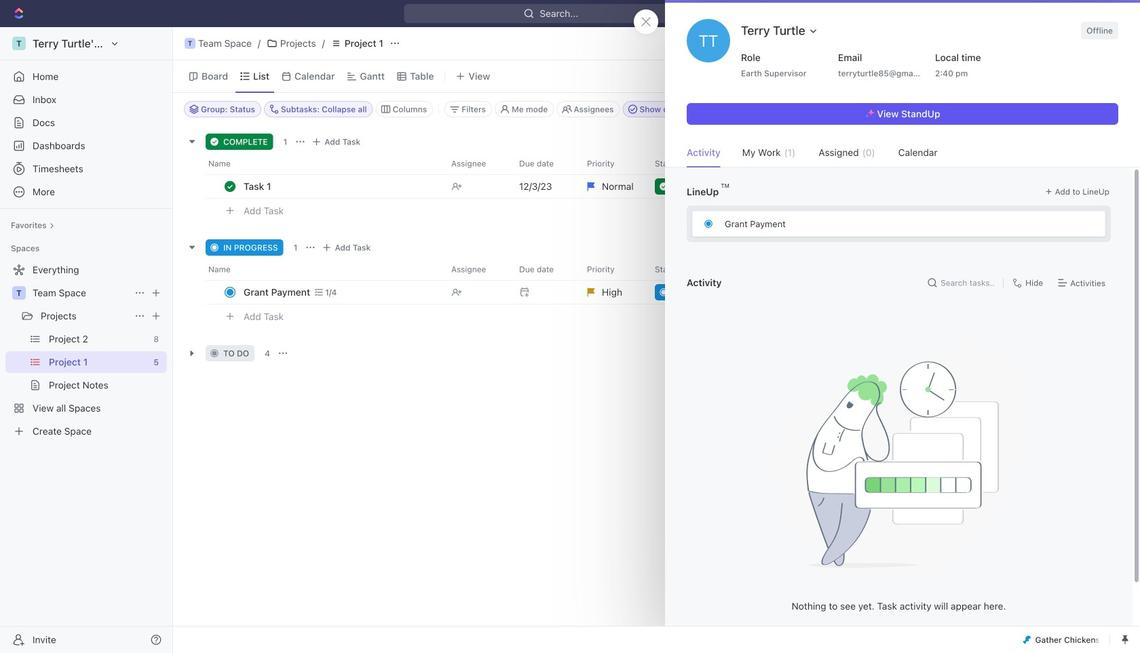 Task type: describe. For each thing, give the bounding box(es) containing it.
0 vertical spatial team space, , element
[[185, 38, 195, 49]]

drumstick bite image
[[1023, 636, 1031, 645]]

terry turtle's workspace, , element
[[12, 37, 26, 50]]

Search tasks... text field
[[996, 99, 1132, 119]]



Task type: vqa. For each thing, say whether or not it's contained in the screenshot.
Enter Username TEXT FIELD
no



Task type: locate. For each thing, give the bounding box(es) containing it.
tree inside sidebar navigation
[[5, 259, 167, 443]]

1 horizontal spatial team space, , element
[[185, 38, 195, 49]]

team space, , element inside tree
[[12, 286, 26, 300]]

sidebar navigation
[[0, 27, 176, 654]]

tree
[[5, 259, 167, 443]]

0 horizontal spatial team space, , element
[[12, 286, 26, 300]]

Search tasks.. text field
[[941, 273, 998, 293]]

team space, , element
[[185, 38, 195, 49], [12, 286, 26, 300]]

1 vertical spatial team space, , element
[[12, 286, 26, 300]]



